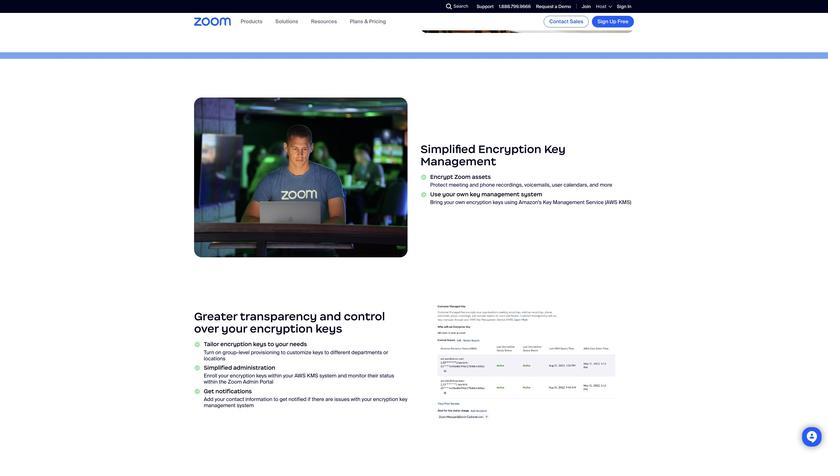 Task type: vqa. For each thing, say whether or not it's contained in the screenshot.
recordings,
yes



Task type: describe. For each thing, give the bounding box(es) containing it.
request
[[536, 3, 554, 9]]

user
[[552, 182, 562, 189]]

host
[[596, 4, 607, 9]]

simplified encryption key management
[[421, 142, 566, 169]]

system inside use your own key management system bring your own encryption keys using amazon's key management service (aws kms)
[[521, 191, 542, 198]]

enroll
[[204, 373, 217, 380]]

system inside simplified administration enroll your encryption keys within your aws kms system and monitor their status within the zoom admin portal
[[319, 373, 337, 380]]

management inside use your own key management system bring your own encryption keys using amazon's key management service (aws kms)
[[482, 191, 520, 198]]

keys inside use your own key management system bring your own encryption keys using amazon's key management service (aws kms)
[[493, 199, 503, 206]]

in
[[628, 3, 631, 9]]

get
[[280, 396, 287, 403]]

1.888.799.9666 link
[[499, 3, 531, 9]]

encryption inside use your own key management system bring your own encryption keys using amazon's key management service (aws kms)
[[466, 199, 492, 206]]

plans & pricing link
[[350, 18, 386, 25]]

contact sales
[[549, 18, 583, 25]]

your inside greater transparency and control over your encryption keys
[[221, 322, 247, 336]]

different
[[330, 349, 350, 356]]

simplified for your
[[204, 365, 232, 372]]

sign in link
[[617, 3, 631, 9]]

use
[[430, 191, 441, 198]]

&
[[364, 18, 368, 25]]

needs
[[290, 341, 307, 348]]

if
[[308, 396, 311, 403]]

1.888.799.9666
[[499, 3, 531, 9]]

and inside simplified administration enroll your encryption keys within your aws kms system and monitor their status within the zoom admin portal
[[338, 373, 347, 380]]

support
[[477, 3, 494, 9]]

portal
[[260, 379, 273, 386]]

solutions button
[[275, 18, 298, 25]]

search image
[[446, 4, 452, 9]]

contact
[[226, 396, 244, 403]]

sales
[[570, 18, 583, 25]]

greater transparency and control over your encryption keys
[[194, 310, 385, 336]]

management inside use your own key management system bring your own encryption keys using amazon's key management service (aws kms)
[[553, 199, 585, 206]]

are
[[325, 396, 333, 403]]

encrypt zoom assets protect meeting and phone recordings, voicemails, user calendars, and more
[[430, 174, 612, 189]]

request a demo link
[[536, 3, 571, 9]]

using
[[505, 199, 517, 206]]

sign for sign up free
[[598, 18, 608, 25]]

admin
[[243, 379, 258, 386]]

key inside get notifications add your contact information to get notified if there are issues with your encryption key management system
[[399, 396, 407, 403]]

kms)
[[619, 199, 631, 206]]

to left different
[[324, 349, 329, 356]]

level
[[239, 349, 250, 356]]

notifications
[[215, 388, 252, 395]]

there
[[312, 396, 324, 403]]

keys inside greater transparency and control over your encryption keys
[[316, 322, 342, 336]]

information
[[245, 396, 272, 403]]

encryption inside simplified administration enroll your encryption keys within your aws kms system and monitor their status within the zoom admin portal
[[230, 373, 255, 380]]

status
[[380, 373, 394, 380]]

keys inside simplified administration enroll your encryption keys within your aws kms system and monitor their status within the zoom admin portal
[[256, 373, 267, 380]]

sign up free
[[598, 18, 629, 25]]

service
[[586, 199, 604, 206]]

your left aws
[[283, 373, 293, 380]]

transparency
[[240, 310, 317, 324]]

your inside tailor encryption keys to your needs turn on group-level provisioning to customize keys to different departments or locations
[[275, 341, 288, 348]]

administration
[[233, 365, 275, 372]]

sign up free link
[[592, 16, 634, 27]]

on
[[215, 349, 221, 356]]

locations
[[204, 356, 226, 362]]

zoom inside encrypt zoom assets protect meeting and phone recordings, voicemails, user calendars, and more
[[454, 174, 471, 181]]

meeting
[[449, 182, 468, 189]]

pricing
[[369, 18, 386, 25]]

sign in
[[617, 3, 631, 9]]

protect
[[430, 182, 447, 189]]

assets
[[472, 174, 491, 181]]

aws
[[294, 373, 306, 380]]

encryption inside greater transparency and control over your encryption keys
[[250, 322, 313, 336]]

group-
[[223, 349, 239, 356]]

a
[[555, 3, 557, 9]]

demo
[[558, 3, 571, 9]]

(aws
[[605, 199, 617, 206]]

notified
[[289, 396, 306, 403]]

customer management key image
[[421, 303, 634, 423]]

1 vertical spatial own
[[455, 199, 465, 206]]

sign for sign in
[[617, 3, 626, 9]]

free
[[618, 18, 629, 25]]

your right "add"
[[215, 396, 225, 403]]

more
[[600, 182, 612, 189]]

1 horizontal spatial within
[[268, 373, 282, 380]]

join
[[582, 3, 591, 9]]

products button
[[241, 18, 262, 25]]

greater
[[194, 310, 237, 324]]

keys right customize
[[313, 349, 323, 356]]

voicemails,
[[524, 182, 551, 189]]

management inside simplified encryption key management
[[421, 155, 496, 169]]

your right enroll
[[218, 373, 229, 380]]

use your own key management system bring your own encryption keys using amazon's key management service (aws kms)
[[430, 191, 631, 206]]

bring
[[430, 199, 443, 206]]



Task type: locate. For each thing, give the bounding box(es) containing it.
within down administration at the left of page
[[268, 373, 282, 380]]

0 horizontal spatial system
[[237, 403, 254, 409]]

encryption
[[466, 199, 492, 206], [250, 322, 313, 336], [220, 341, 252, 348], [230, 373, 255, 380], [373, 396, 398, 403]]

0 horizontal spatial management
[[204, 403, 236, 409]]

get
[[204, 388, 214, 395]]

amazon's
[[519, 199, 542, 206]]

encryption up the group-
[[220, 341, 252, 348]]

encryption down phone
[[466, 199, 492, 206]]

keys left using
[[493, 199, 503, 206]]

recordings,
[[496, 182, 523, 189]]

key inside use your own key management system bring your own encryption keys using amazon's key management service (aws kms)
[[470, 191, 480, 198]]

your right use at top right
[[442, 191, 455, 198]]

simplified inside simplified administration enroll your encryption keys within your aws kms system and monitor their status within the zoom admin portal
[[204, 365, 232, 372]]

0 horizontal spatial sign
[[598, 18, 608, 25]]

system right the kms at the left
[[319, 373, 337, 380]]

key inside simplified encryption key management
[[544, 142, 566, 156]]

over
[[194, 322, 219, 336]]

customize
[[287, 349, 311, 356]]

encryption inside tailor encryption keys to your needs turn on group-level provisioning to customize keys to different departments or locations
[[220, 341, 252, 348]]

turn
[[204, 349, 214, 356]]

system inside get notifications add your contact information to get notified if there are issues with your encryption key management system
[[237, 403, 254, 409]]

1 vertical spatial key
[[399, 396, 407, 403]]

simplified administration enroll your encryption keys within your aws kms system and monitor their status within the zoom admin portal
[[204, 365, 394, 386]]

system down notifications
[[237, 403, 254, 409]]

to
[[268, 341, 274, 348], [281, 349, 286, 356], [324, 349, 329, 356], [274, 396, 278, 403]]

plans
[[350, 18, 363, 25]]

1 vertical spatial key
[[543, 199, 552, 206]]

encryption down administration at the left of page
[[230, 373, 255, 380]]

1 vertical spatial simplified
[[204, 365, 232, 372]]

contact
[[549, 18, 569, 25]]

zoom inside simplified administration enroll your encryption keys within your aws kms system and monitor their status within the zoom admin portal
[[228, 379, 242, 386]]

management inside get notifications add your contact information to get notified if there are issues with your encryption key management system
[[204, 403, 236, 409]]

tailor
[[204, 341, 219, 348]]

join link
[[582, 3, 591, 9]]

resources
[[311, 18, 337, 25]]

1 horizontal spatial management
[[553, 199, 585, 206]]

sign left 'in'
[[617, 3, 626, 9]]

simplified down locations in the left of the page
[[204, 365, 232, 372]]

2 horizontal spatial system
[[521, 191, 542, 198]]

products
[[241, 18, 262, 25]]

plans & pricing
[[350, 18, 386, 25]]

add
[[204, 396, 213, 403]]

key inside use your own key management system bring your own encryption keys using amazon's key management service (aws kms)
[[543, 199, 552, 206]]

own
[[457, 191, 469, 198], [455, 199, 465, 206]]

keys down administration at the left of page
[[256, 373, 267, 380]]

to up provisioning
[[268, 341, 274, 348]]

1 vertical spatial zoom
[[228, 379, 242, 386]]

management down recordings, at top
[[482, 191, 520, 198]]

departments
[[351, 349, 382, 356]]

zoom up notifications
[[228, 379, 242, 386]]

system up amazon's
[[521, 191, 542, 198]]

encryption up needs
[[250, 322, 313, 336]]

and
[[470, 182, 479, 189], [590, 182, 599, 189], [320, 310, 341, 324], [338, 373, 347, 380]]

zoom up meeting
[[454, 174, 471, 181]]

your right bring
[[444, 199, 454, 206]]

up
[[610, 18, 616, 25]]

provisioning
[[251, 349, 280, 356]]

zoom logo image
[[194, 18, 231, 26]]

0 vertical spatial management
[[482, 191, 520, 198]]

sign
[[617, 3, 626, 9], [598, 18, 608, 25]]

simplified
[[421, 142, 476, 156], [204, 365, 232, 372]]

within up the get
[[204, 379, 218, 386]]

1 horizontal spatial simplified
[[421, 142, 476, 156]]

0 vertical spatial key
[[470, 191, 480, 198]]

1 vertical spatial management
[[553, 199, 585, 206]]

management
[[421, 155, 496, 169], [553, 199, 585, 206]]

management
[[482, 191, 520, 198], [204, 403, 236, 409]]

encrypt
[[430, 174, 453, 181]]

0 vertical spatial system
[[521, 191, 542, 198]]

and inside greater transparency and control over your encryption keys
[[320, 310, 341, 324]]

1 vertical spatial sign
[[598, 18, 608, 25]]

0 horizontal spatial simplified
[[204, 365, 232, 372]]

0 horizontal spatial management
[[421, 155, 496, 169]]

management down the get
[[204, 403, 236, 409]]

host button
[[596, 4, 612, 9]]

management down calendars,
[[553, 199, 585, 206]]

contact sales link
[[544, 16, 589, 27]]

to left customize
[[281, 349, 286, 356]]

get notifications add your contact information to get notified if there are issues with your encryption key management system
[[204, 388, 407, 409]]

encryption
[[478, 142, 541, 156]]

their
[[368, 373, 378, 380]]

or
[[383, 349, 388, 356]]

support link
[[477, 3, 494, 9]]

sign left up
[[598, 18, 608, 25]]

1 horizontal spatial zoom
[[454, 174, 471, 181]]

0 vertical spatial simplified
[[421, 142, 476, 156]]

issues
[[334, 396, 350, 403]]

the
[[219, 379, 227, 386]]

1 vertical spatial management
[[204, 403, 236, 409]]

1 horizontal spatial key
[[470, 191, 480, 198]]

solutions
[[275, 18, 298, 25]]

search
[[454, 3, 468, 9]]

1 horizontal spatial sign
[[617, 3, 626, 9]]

keys
[[493, 199, 503, 206], [316, 322, 342, 336], [253, 341, 266, 348], [313, 349, 323, 356], [256, 373, 267, 380]]

0 vertical spatial key
[[544, 142, 566, 156]]

request a demo
[[536, 3, 571, 9]]

system
[[521, 191, 542, 198], [319, 373, 337, 380], [237, 403, 254, 409]]

monitor
[[348, 373, 366, 380]]

0 vertical spatial management
[[421, 155, 496, 169]]

0 vertical spatial own
[[457, 191, 469, 198]]

1 horizontal spatial management
[[482, 191, 520, 198]]

search image
[[446, 4, 452, 9]]

0 horizontal spatial zoom
[[228, 379, 242, 386]]

0 vertical spatial zoom
[[454, 174, 471, 181]]

simplified inside simplified encryption key management
[[421, 142, 476, 156]]

sign inside sign up free link
[[598, 18, 608, 25]]

your up the group-
[[221, 322, 247, 336]]

calendars,
[[564, 182, 588, 189]]

control
[[344, 310, 385, 324]]

encryption down status
[[373, 396, 398, 403]]

simplified for management
[[421, 142, 476, 156]]

2 vertical spatial system
[[237, 403, 254, 409]]

your right with
[[362, 396, 372, 403]]

kms
[[307, 373, 318, 380]]

0 horizontal spatial within
[[204, 379, 218, 386]]

key
[[470, 191, 480, 198], [399, 396, 407, 403]]

keys up different
[[316, 322, 342, 336]]

None search field
[[422, 1, 448, 12]]

encryption inside get notifications add your contact information to get notified if there are issues with your encryption key management system
[[373, 396, 398, 403]]

man with zoom shirt image
[[194, 98, 408, 258]]

to inside get notifications add your contact information to get notified if there are issues with your encryption key management system
[[274, 396, 278, 403]]

your
[[442, 191, 455, 198], [444, 199, 454, 206], [221, 322, 247, 336], [275, 341, 288, 348], [218, 373, 229, 380], [283, 373, 293, 380], [215, 396, 225, 403], [362, 396, 372, 403]]

keys up provisioning
[[253, 341, 266, 348]]

phone
[[480, 182, 495, 189]]

zoom
[[454, 174, 471, 181], [228, 379, 242, 386]]

simplified up encrypt
[[421, 142, 476, 156]]

0 horizontal spatial key
[[399, 396, 407, 403]]

tailor encryption keys to your needs turn on group-level provisioning to customize keys to different departments or locations
[[204, 341, 388, 362]]

0 vertical spatial sign
[[617, 3, 626, 9]]

resources button
[[311, 18, 337, 25]]

with
[[351, 396, 360, 403]]

within
[[268, 373, 282, 380], [204, 379, 218, 386]]

your left needs
[[275, 341, 288, 348]]

1 vertical spatial system
[[319, 373, 337, 380]]

to left "get" at the bottom left of page
[[274, 396, 278, 403]]

1 horizontal spatial system
[[319, 373, 337, 380]]

management up encrypt
[[421, 155, 496, 169]]



